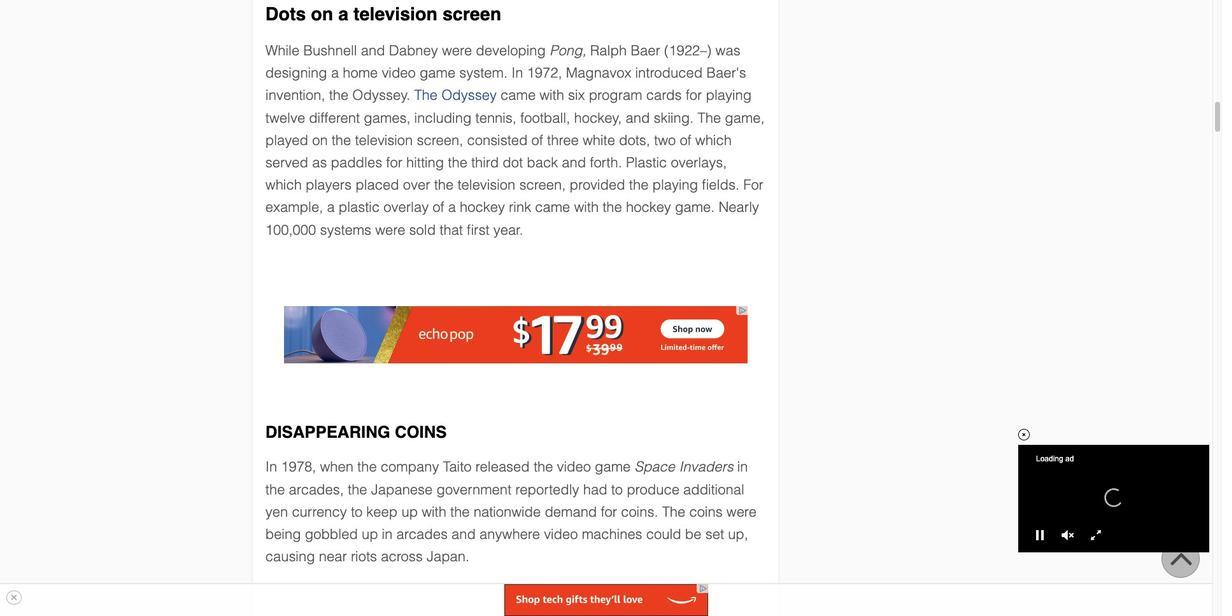 Task type: describe. For each thing, give the bounding box(es) containing it.
near
[[319, 549, 347, 565]]

the down the government
[[450, 504, 470, 520]]

1 horizontal spatial game
[[595, 460, 631, 476]]

the down different
[[332, 132, 351, 148]]

2 horizontal spatial for
[[686, 88, 702, 103]]

paddles
[[331, 155, 382, 171]]

×
[[10, 591, 18, 605]]

came with six program cards for playing twelve different games, including tennis, football, hockey, and skiing. the game, played on the television screen, consisted of three white dots, two of which served as paddles for hitting the third dot back and forth. plastic overlays, which players placed over the television screen, provided the playing fields. for example, a plastic overlay of a hockey rink came with the hockey game. nearly 100,000 systems were sold that first year.
[[266, 88, 765, 238]]

in 1978, when the company taito released the video game space invaders
[[266, 460, 734, 476]]

served
[[266, 155, 308, 171]]

released
[[476, 460, 530, 476]]

1 horizontal spatial playing
[[706, 88, 752, 103]]

placed
[[356, 177, 399, 193]]

coins.
[[621, 504, 658, 520]]

2 hockey from the left
[[626, 200, 671, 216]]

government
[[437, 482, 512, 498]]

1 vertical spatial screen,
[[519, 177, 566, 193]]

program
[[589, 88, 642, 103]]

and inside in the arcades, the japanese government reportedly had to produce additional yen currency to keep up with the nationwide demand for coins. the coins were being gobbled up in arcades and anywhere video machines could be set up, causing near riots across japan.
[[452, 527, 476, 543]]

anywhere
[[480, 527, 540, 543]]

(1922–)
[[664, 43, 712, 59]]

odyssey.
[[352, 88, 410, 103]]

the down provided
[[603, 200, 622, 216]]

yen
[[266, 504, 288, 520]]

overlays,
[[671, 155, 727, 171]]

1 vertical spatial in
[[266, 460, 277, 476]]

1 vertical spatial video
[[557, 460, 591, 476]]

the up "reportedly"
[[534, 460, 553, 476]]

different
[[309, 110, 360, 126]]

keep
[[367, 504, 398, 520]]

arcades,
[[289, 482, 344, 498]]

dots,
[[619, 132, 650, 148]]

1978,
[[281, 460, 316, 476]]

hitting
[[406, 155, 444, 171]]

a inside ralph baer (1922–) was designing a home video game system. in 1972, magnavox introduced baer's invention, the odyssey.
[[331, 65, 339, 81]]

company
[[381, 460, 439, 476]]

rink
[[509, 200, 531, 216]]

as
[[312, 155, 327, 171]]

coins
[[690, 504, 723, 520]]

0 horizontal spatial which
[[266, 177, 302, 193]]

third
[[471, 155, 499, 171]]

three
[[547, 132, 579, 148]]

machines
[[582, 527, 643, 543]]

fields.
[[702, 177, 740, 193]]

1 vertical spatial came
[[535, 200, 570, 216]]

example,
[[266, 200, 323, 216]]

bushnell
[[303, 43, 357, 59]]

game.
[[675, 200, 715, 216]]

in inside ralph baer (1922–) was designing a home video game system. in 1972, magnavox introduced baer's invention, the odyssey.
[[512, 65, 523, 81]]

designing
[[266, 65, 327, 81]]

1 vertical spatial with
[[574, 200, 599, 216]]

a down players
[[327, 200, 335, 216]]

plastic
[[626, 155, 667, 171]]

game inside ralph baer (1922–) was designing a home video game system. in 1972, magnavox introduced baer's invention, the odyssey.
[[420, 65, 456, 81]]

while bushnell and dabney were developing pong,
[[266, 43, 586, 59]]

plastic
[[339, 200, 380, 216]]

systems
[[320, 222, 371, 238]]

two
[[654, 132, 676, 148]]

space
[[635, 460, 675, 476]]

and down the "three"
[[562, 155, 586, 171]]

in the arcades, the japanese government reportedly had to produce additional yen currency to keep up with the nationwide demand for coins. the coins were being gobbled up in arcades and anywhere video machines could be set up, causing near riots across japan.
[[266, 460, 757, 565]]

the down plastic
[[629, 177, 649, 193]]

game,
[[725, 110, 765, 126]]

screen
[[443, 4, 501, 25]]

tennis,
[[476, 110, 517, 126]]

players
[[306, 177, 352, 193]]

100,000
[[266, 222, 316, 238]]

video player application
[[1019, 445, 1210, 553]]

1 horizontal spatial were
[[442, 43, 472, 59]]

0 horizontal spatial in
[[382, 527, 393, 543]]

2 vertical spatial television
[[458, 177, 516, 193]]

odyssey
[[442, 88, 497, 103]]

the right over
[[434, 177, 454, 193]]

1 vertical spatial television
[[355, 132, 413, 148]]

0 vertical spatial up
[[402, 504, 418, 520]]

back
[[527, 155, 558, 171]]

1 horizontal spatial with
[[540, 88, 564, 103]]

overlay
[[384, 200, 429, 216]]

1 horizontal spatial in
[[737, 460, 748, 476]]

pong,
[[550, 43, 586, 59]]

0 vertical spatial advertisement region
[[284, 306, 748, 364]]

played
[[266, 132, 308, 148]]

a up bushnell in the left top of the page
[[338, 4, 349, 25]]

demand
[[545, 504, 597, 520]]

video inside in the arcades, the japanese government reportedly had to produce additional yen currency to keep up with the nationwide demand for coins. the coins were being gobbled up in arcades and anywhere video machines could be set up, causing near riots across japan.
[[544, 527, 578, 543]]

arcades
[[397, 527, 448, 543]]

nearly
[[719, 200, 759, 216]]

0 horizontal spatial for
[[386, 155, 403, 171]]

1 horizontal spatial which
[[696, 132, 732, 148]]

invention,
[[266, 88, 325, 103]]

set
[[706, 527, 724, 543]]

were inside came with six program cards for playing twelve different games, including tennis, football, hockey, and skiing. the game, played on the television screen, consisted of three white dots, two of which served as paddles for hitting the third dot back and forth. plastic overlays, which players placed over the television screen, provided the playing fields. for example, a plastic overlay of a hockey rink came with the hockey game. nearly 100,000 systems were sold that first year.
[[375, 222, 405, 238]]

video inside ralph baer (1922–) was designing a home video game system. in 1972, magnavox introduced baer's invention, the odyssey.
[[382, 65, 416, 81]]

1 vertical spatial playing
[[653, 177, 698, 193]]

system.
[[459, 65, 508, 81]]



Task type: vqa. For each thing, say whether or not it's contained in the screenshot.
many
no



Task type: locate. For each thing, give the bounding box(es) containing it.
0 vertical spatial game
[[420, 65, 456, 81]]

in down 'developing'
[[512, 65, 523, 81]]

1 horizontal spatial up
[[402, 504, 418, 520]]

japan.
[[427, 549, 470, 565]]

reportedly
[[516, 482, 579, 498]]

the inside in the arcades, the japanese government reportedly had to produce additional yen currency to keep up with the nationwide demand for coins. the coins were being gobbled up in arcades and anywhere video machines could be set up, causing near riots across japan.
[[662, 504, 686, 520]]

be
[[685, 527, 702, 543]]

in
[[512, 65, 523, 81], [266, 460, 277, 476]]

for up machines
[[601, 504, 617, 520]]

1 horizontal spatial screen,
[[519, 177, 566, 193]]

0 vertical spatial which
[[696, 132, 732, 148]]

game down while bushnell and dabney were developing pong,
[[420, 65, 456, 81]]

2 horizontal spatial the
[[698, 110, 721, 126]]

0 vertical spatial the
[[414, 88, 438, 103]]

1 horizontal spatial to
[[611, 482, 623, 498]]

0 vertical spatial playing
[[706, 88, 752, 103]]

screen, down back
[[519, 177, 566, 193]]

with up arcades
[[422, 504, 446, 520]]

1 vertical spatial to
[[351, 504, 363, 520]]

dots on a television screen
[[266, 4, 501, 25]]

1972,
[[527, 65, 562, 81]]

currency
[[292, 504, 347, 520]]

2 horizontal spatial with
[[574, 200, 599, 216]]

up,
[[728, 527, 748, 543]]

television down games,
[[355, 132, 413, 148]]

had
[[583, 482, 607, 498]]

0 vertical spatial in
[[737, 460, 748, 476]]

1 vertical spatial in
[[382, 527, 393, 543]]

in
[[737, 460, 748, 476], [382, 527, 393, 543]]

1 hockey from the left
[[460, 200, 505, 216]]

came
[[501, 88, 536, 103], [535, 200, 570, 216]]

dots
[[266, 4, 306, 25]]

up
[[402, 504, 418, 520], [362, 527, 378, 543]]

2 vertical spatial were
[[727, 504, 757, 520]]

0 horizontal spatial screen,
[[417, 132, 463, 148]]

1 vertical spatial were
[[375, 222, 405, 238]]

hockey up the first
[[460, 200, 505, 216]]

playing
[[706, 88, 752, 103], [653, 177, 698, 193]]

0 horizontal spatial of
[[433, 200, 444, 216]]

game up had
[[595, 460, 631, 476]]

which down 'served'
[[266, 177, 302, 193]]

video
[[382, 65, 416, 81], [557, 460, 591, 476], [544, 527, 578, 543]]

taito
[[443, 460, 472, 476]]

0 horizontal spatial hockey
[[460, 200, 505, 216]]

0 horizontal spatial playing
[[653, 177, 698, 193]]

sold
[[409, 222, 436, 238]]

0 vertical spatial were
[[442, 43, 472, 59]]

1 horizontal spatial of
[[532, 132, 543, 148]]

0 horizontal spatial game
[[420, 65, 456, 81]]

on inside came with six program cards for playing twelve different games, including tennis, football, hockey, and skiing. the game, played on the television screen, consisted of three white dots, two of which served as paddles for hitting the third dot back and forth. plastic overlays, which players placed over the television screen, provided the playing fields. for example, a plastic overlay of a hockey rink came with the hockey game. nearly 100,000 systems were sold that first year.
[[312, 132, 328, 148]]

on right dots
[[311, 4, 333, 25]]

could
[[646, 527, 681, 543]]

which up overlays,
[[696, 132, 732, 148]]

0 horizontal spatial up
[[362, 527, 378, 543]]

dabney
[[389, 43, 438, 59]]

cards
[[646, 88, 682, 103]]

on
[[311, 4, 333, 25], [312, 132, 328, 148]]

first
[[467, 222, 490, 238]]

disappearing coins
[[266, 423, 447, 442]]

1 horizontal spatial hockey
[[626, 200, 671, 216]]

a down bushnell in the left top of the page
[[331, 65, 339, 81]]

to left keep
[[351, 504, 363, 520]]

across
[[381, 549, 423, 565]]

0 horizontal spatial were
[[375, 222, 405, 238]]

in left "1978,"
[[266, 460, 277, 476]]

and up home
[[361, 43, 385, 59]]

0 vertical spatial screen,
[[417, 132, 463, 148]]

consisted
[[467, 132, 528, 148]]

1 horizontal spatial the
[[662, 504, 686, 520]]

which
[[696, 132, 732, 148], [266, 177, 302, 193]]

1 vertical spatial which
[[266, 177, 302, 193]]

video down demand
[[544, 527, 578, 543]]

of
[[532, 132, 543, 148], [680, 132, 692, 148], [433, 200, 444, 216]]

2 vertical spatial with
[[422, 504, 446, 520]]

produce
[[627, 482, 680, 498]]

1 vertical spatial for
[[386, 155, 403, 171]]

the
[[329, 88, 349, 103], [332, 132, 351, 148], [448, 155, 467, 171], [434, 177, 454, 193], [629, 177, 649, 193], [603, 200, 622, 216], [357, 460, 377, 476], [534, 460, 553, 476], [266, 482, 285, 498], [348, 482, 367, 498], [450, 504, 470, 520]]

1 vertical spatial advertisement region
[[505, 585, 708, 617]]

of up the that
[[433, 200, 444, 216]]

2 vertical spatial the
[[662, 504, 686, 520]]

the left game,
[[698, 110, 721, 126]]

while
[[266, 43, 300, 59]]

were inside in the arcades, the japanese government reportedly had to produce additional yen currency to keep up with the nationwide demand for coins. the coins were being gobbled up in arcades and anywhere video machines could be set up, causing near riots across japan.
[[727, 504, 757, 520]]

skiing.
[[654, 110, 694, 126]]

up down japanese
[[402, 504, 418, 520]]

games,
[[364, 110, 411, 126]]

playing up game.
[[653, 177, 698, 193]]

1 vertical spatial up
[[362, 527, 378, 543]]

with
[[540, 88, 564, 103], [574, 200, 599, 216], [422, 504, 446, 520]]

the inside came with six program cards for playing twelve different games, including tennis, football, hockey, and skiing. the game, played on the television screen, consisted of three white dots, two of which served as paddles for hitting the third dot back and forth. plastic overlays, which players placed over the television screen, provided the playing fields. for example, a plastic overlay of a hockey rink came with the hockey game. nearly 100,000 systems were sold that first year.
[[698, 110, 721, 126]]

invaders
[[679, 460, 734, 476]]

riots
[[351, 549, 377, 565]]

six
[[568, 88, 585, 103]]

0 horizontal spatial in
[[266, 460, 277, 476]]

being
[[266, 527, 301, 543]]

screen, down including
[[417, 132, 463, 148]]

2 horizontal spatial were
[[727, 504, 757, 520]]

causing
[[266, 549, 315, 565]]

the up different
[[329, 88, 349, 103]]

for
[[743, 177, 764, 193]]

television up "dabney" at the left of page
[[354, 4, 438, 25]]

1 vertical spatial the
[[698, 110, 721, 126]]

2 vertical spatial for
[[601, 504, 617, 520]]

baer's
[[707, 65, 746, 81]]

the left third
[[448, 155, 467, 171]]

hockey down plastic
[[626, 200, 671, 216]]

disappearing
[[266, 423, 390, 442]]

video down "dabney" at the left of page
[[382, 65, 416, 81]]

gobbled
[[305, 527, 358, 543]]

on up as
[[312, 132, 328, 148]]

of right two
[[680, 132, 692, 148]]

the up could
[[662, 504, 686, 520]]

with up football,
[[540, 88, 564, 103]]

screen,
[[417, 132, 463, 148], [519, 177, 566, 193]]

were up system.
[[442, 43, 472, 59]]

0 vertical spatial with
[[540, 88, 564, 103]]

white
[[583, 132, 615, 148]]

that
[[440, 222, 463, 238]]

and up japan.
[[452, 527, 476, 543]]

were
[[442, 43, 472, 59], [375, 222, 405, 238], [727, 504, 757, 520]]

came right rink
[[535, 200, 570, 216]]

the inside ralph baer (1922–) was designing a home video game system. in 1972, magnavox introduced baer's invention, the odyssey.
[[329, 88, 349, 103]]

the right when
[[357, 460, 377, 476]]

came up the tennis,
[[501, 88, 536, 103]]

1 vertical spatial on
[[312, 132, 328, 148]]

the odyssey
[[414, 88, 497, 103]]

the up including
[[414, 88, 438, 103]]

0 horizontal spatial the
[[414, 88, 438, 103]]

was
[[716, 43, 741, 59]]

2 horizontal spatial of
[[680, 132, 692, 148]]

for right cards
[[686, 88, 702, 103]]

forth.
[[590, 155, 622, 171]]

to
[[611, 482, 623, 498], [351, 504, 363, 520]]

television down third
[[458, 177, 516, 193]]

0 vertical spatial in
[[512, 65, 523, 81]]

in right invaders
[[737, 460, 748, 476]]

provided
[[570, 177, 625, 193]]

2 vertical spatial video
[[544, 527, 578, 543]]

0 vertical spatial to
[[611, 482, 623, 498]]

over
[[403, 177, 430, 193]]

1 horizontal spatial in
[[512, 65, 523, 81]]

were up "up,"
[[727, 504, 757, 520]]

0 horizontal spatial with
[[422, 504, 446, 520]]

with inside in the arcades, the japanese government reportedly had to produce additional yen currency to keep up with the nationwide demand for coins. the coins were being gobbled up in arcades and anywhere video machines could be set up, causing near riots across japan.
[[422, 504, 446, 520]]

football,
[[520, 110, 570, 126]]

unmute button group
[[1054, 526, 1082, 545]]

1 vertical spatial game
[[595, 460, 631, 476]]

0 vertical spatial television
[[354, 4, 438, 25]]

for inside in the arcades, the japanese government reportedly had to produce additional yen currency to keep up with the nationwide demand for coins. the coins were being gobbled up in arcades and anywhere video machines could be set up, causing near riots across japan.
[[601, 504, 617, 520]]

coins
[[395, 423, 447, 442]]

in down keep
[[382, 527, 393, 543]]

1 horizontal spatial for
[[601, 504, 617, 520]]

including
[[414, 110, 472, 126]]

television
[[354, 4, 438, 25], [355, 132, 413, 148], [458, 177, 516, 193]]

dot
[[503, 155, 523, 171]]

up up riots
[[362, 527, 378, 543]]

0 vertical spatial came
[[501, 88, 536, 103]]

developing
[[476, 43, 546, 59]]

for up placed
[[386, 155, 403, 171]]

video up had
[[557, 460, 591, 476]]

playing down baer's
[[706, 88, 752, 103]]

to right had
[[611, 482, 623, 498]]

of up back
[[532, 132, 543, 148]]

year.
[[493, 222, 523, 238]]

japanese
[[371, 482, 433, 498]]

0 vertical spatial for
[[686, 88, 702, 103]]

the down when
[[348, 482, 367, 498]]

0 horizontal spatial to
[[351, 504, 363, 520]]

additional
[[684, 482, 745, 498]]

and up dots, at right top
[[626, 110, 650, 126]]

nationwide
[[474, 504, 541, 520]]

hockey,
[[574, 110, 622, 126]]

ralph baer (1922–) was designing a home video game system. in 1972, magnavox introduced baer's invention, the odyssey.
[[266, 43, 746, 103]]

were down overlay
[[375, 222, 405, 238]]

and
[[361, 43, 385, 59], [626, 110, 650, 126], [562, 155, 586, 171], [452, 527, 476, 543]]

when
[[320, 460, 354, 476]]

twelve
[[266, 110, 305, 126]]

0 vertical spatial on
[[311, 4, 333, 25]]

advertisement region
[[284, 306, 748, 364], [505, 585, 708, 617]]

introduced
[[635, 65, 703, 81]]

0 vertical spatial video
[[382, 65, 416, 81]]

a up the that
[[448, 200, 456, 216]]

with down provided
[[574, 200, 599, 216]]

the up "yen" on the left bottom of the page
[[266, 482, 285, 498]]

baer
[[631, 43, 660, 59]]

the odyssey link
[[414, 88, 497, 103]]



